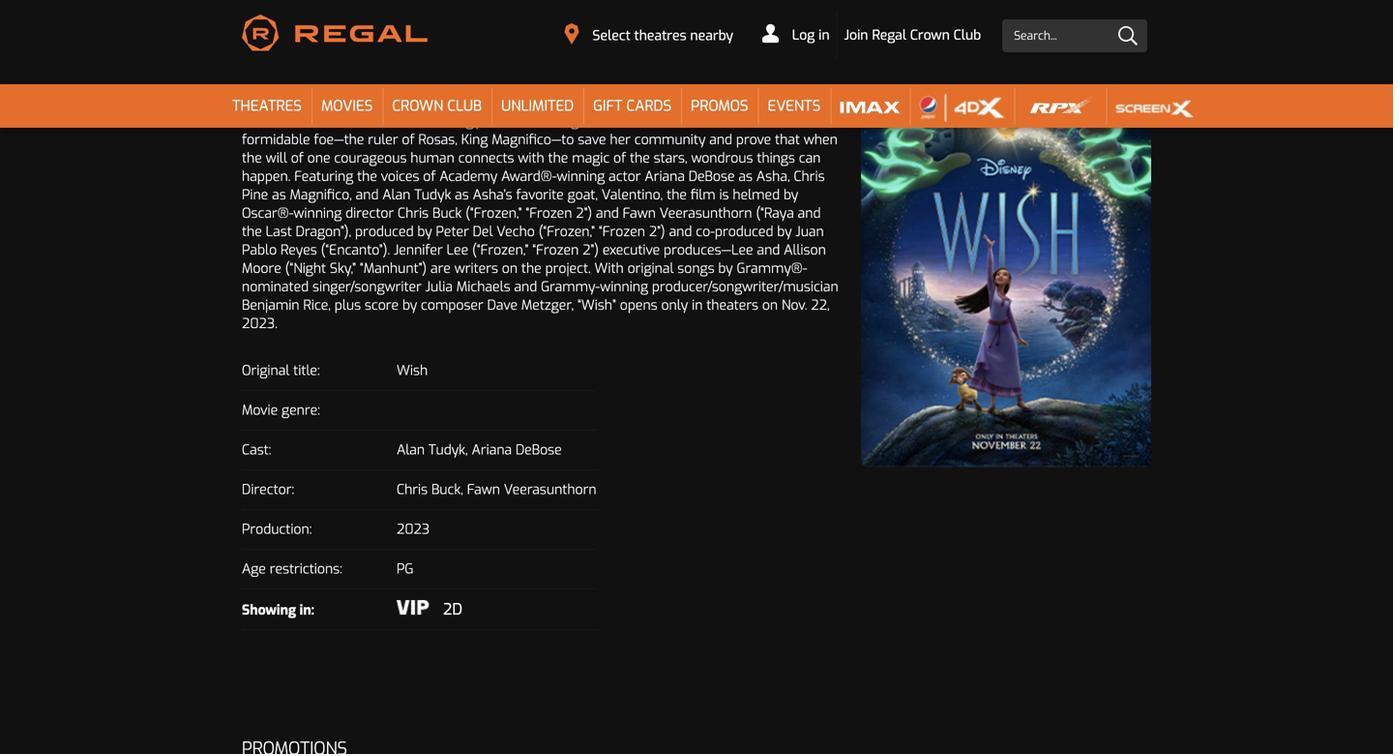 Task type: describe. For each thing, give the bounding box(es) containing it.
0 horizontal spatial asha,
[[301, 94, 334, 112]]

join regal crown club
[[845, 26, 982, 44]]

2 vertical spatial ("frozen,"
[[472, 241, 529, 259]]

("raya
[[756, 204, 795, 222]]

featuring
[[294, 168, 354, 186]]

in inside in "wish," asha, a sharp-witted idealist, makes a wish so powerful that it is answered by a cosmic force—a little ball of boundless energy called star. together, asha and star confront a most formidable foe—the ruler of rosas, king magnifico—to save her community and prove that when the will of one courageous human connects with the magic of the stars, wondrous things can happen. featuring the voices of academy award®-winning actor ariana debose as asha, chris pine as magnifico, and alan tudyk as asha's favorite goat, valentino, the film is helmed by oscar®-winning director chris buck ("frozen," "frozen 2") and fawn veerasunthorn ("raya and the last dragon"), produced by peter del vecho ("frozen," "frozen 2") and co-produced by juan pablo reyes ("encanto"). jennifer lee ("frozen," "frozen 2") executive produces—lee and allison moore ("night sky," "manhunt") are writers on the project. with original songs by grammy®- nominated singer/songwriter julia michaels and grammy-winning producer/songwriter/musician benjamin rice, plus score by composer dave metzger, "wish" opens only in theaters on nov. 22, 2023.
[[692, 296, 703, 314]]

dragon"),
[[296, 223, 352, 241]]

only
[[662, 296, 689, 314]]

director:
[[242, 481, 294, 499]]

0 vertical spatial chris
[[794, 168, 825, 186]]

pablo
[[242, 241, 277, 259]]

club inside join regal crown club link
[[954, 26, 982, 44]]

helmed
[[733, 186, 780, 204]]

1 vertical spatial ariana
[[472, 441, 512, 459]]

reyes
[[281, 241, 317, 259]]

ruler
[[368, 131, 398, 149]]

voices
[[381, 168, 420, 186]]

and up 'director'
[[356, 186, 379, 204]]

and up community
[[653, 112, 676, 130]]

1 vertical spatial 2")
[[649, 223, 666, 241]]

Search... text field
[[1003, 19, 1148, 52]]

restrictions:
[[270, 560, 342, 578]]

prove
[[737, 131, 772, 149]]

1 vertical spatial alan
[[397, 441, 425, 459]]

one
[[307, 149, 331, 167]]

cosmic
[[794, 94, 838, 112]]

by up most
[[765, 94, 780, 112]]

22,
[[811, 296, 830, 314]]

by down "("raya"
[[778, 223, 792, 241]]

lee
[[447, 241, 469, 259]]

veerasunthorn inside in "wish," asha, a sharp-witted idealist, makes a wish so powerful that it is answered by a cosmic force—a little ball of boundless energy called star. together, asha and star confront a most formidable foe—the ruler of rosas, king magnifico—to save her community and prove that when the will of one courageous human connects with the magic of the stars, wondrous things can happen. featuring the voices of academy award®-winning actor ariana debose as asha, chris pine as magnifico, and alan tudyk as asha's favorite goat, valentino, the film is helmed by oscar®-winning director chris buck ("frozen," "frozen 2") and fawn veerasunthorn ("raya and the last dragon"), produced by peter del vecho ("frozen," "frozen 2") and co-produced by juan pablo reyes ("encanto"). jennifer lee ("frozen," "frozen 2") executive produces—lee and allison moore ("night sky," "manhunt") are writers on the project. with original songs by grammy®- nominated singer/songwriter julia michaels and grammy-winning producer/songwriter/musician benjamin rice, plus score by composer dave metzger, "wish" opens only in theaters on nov. 22, 2023.
[[660, 204, 753, 222]]

movies
[[321, 97, 373, 116]]

stars,
[[654, 149, 688, 167]]

cards
[[627, 97, 672, 116]]

1 vertical spatial is
[[720, 186, 729, 204]]

energy
[[438, 112, 481, 130]]

0 vertical spatial winning
[[557, 168, 605, 186]]

asha's
[[473, 186, 513, 204]]

imax image
[[841, 93, 901, 122]]

oscar®-
[[242, 204, 294, 222]]

alan tudyk, ariana debose
[[397, 441, 562, 459]]

of down human
[[423, 168, 436, 186]]

makes
[[482, 94, 523, 112]]

little
[[295, 112, 323, 130]]

original title:
[[242, 362, 320, 380]]

king
[[461, 131, 488, 149]]

co-
[[696, 223, 715, 241]]

jennifer
[[394, 241, 443, 259]]

magnifico,
[[290, 186, 352, 204]]

2023 inside release date: 22 november 2023
[[368, 49, 415, 75]]

the down courageous
[[357, 168, 377, 186]]

and left co-
[[669, 223, 693, 241]]

the right 'with'
[[548, 149, 569, 167]]

showing
[[242, 601, 296, 619]]

metzger,
[[522, 296, 574, 314]]

together,
[[557, 112, 614, 130]]

0 horizontal spatial debose
[[516, 441, 562, 459]]

human
[[411, 149, 455, 167]]

0 horizontal spatial as
[[272, 186, 286, 204]]

chris buck, fawn veerasunthorn
[[397, 481, 597, 499]]

opens
[[620, 296, 658, 314]]

november
[[270, 49, 363, 75]]

a left most
[[766, 112, 773, 130]]

unlimited link
[[492, 84, 584, 128]]

user icon image
[[763, 23, 779, 43]]

academy
[[440, 168, 498, 186]]

magnifico—to
[[492, 131, 574, 149]]

join regal crown club link
[[838, 12, 988, 59]]

answered
[[701, 94, 761, 112]]

2 vertical spatial chris
[[397, 481, 428, 499]]

the left film
[[667, 186, 687, 204]]

2023.
[[242, 315, 278, 333]]

unlimited
[[502, 97, 574, 116]]

1 horizontal spatial in
[[819, 26, 830, 44]]

idealist,
[[431, 94, 478, 112]]

22
[[242, 49, 265, 75]]

buck
[[433, 204, 462, 222]]

debose inside in "wish," asha, a sharp-witted idealist, makes a wish so powerful that it is answered by a cosmic force—a little ball of boundless energy called star. together, asha and star confront a most formidable foe—the ruler of rosas, king magnifico—to save her community and prove that when the will of one courageous human connects with the magic of the stars, wondrous things can happen. featuring the voices of academy award®-winning actor ariana debose as asha, chris pine as magnifico, and alan tudyk as asha's favorite goat, valentino, the film is helmed by oscar®-winning director chris buck ("frozen," "frozen 2") and fawn veerasunthorn ("raya and the last dragon"), produced by peter del vecho ("frozen," "frozen 2") and co-produced by juan pablo reyes ("encanto"). jennifer lee ("frozen," "frozen 2") executive produces—lee and allison moore ("night sky," "manhunt") are writers on the project. with original songs by grammy®- nominated singer/songwriter julia michaels and grammy-winning producer/songwriter/musician benjamin rice, plus score by composer dave metzger, "wish" opens only in theaters on nov. 22, 2023.
[[689, 168, 735, 186]]

a up most
[[783, 94, 791, 112]]

magic
[[572, 149, 610, 167]]

theatres
[[635, 27, 687, 45]]

rosas,
[[418, 131, 458, 149]]

michaels
[[457, 278, 511, 296]]

1 horizontal spatial as
[[455, 186, 469, 204]]

select theatres nearby link
[[552, 18, 746, 51]]

courageous
[[334, 149, 407, 167]]

promos link
[[682, 84, 758, 128]]

film
[[691, 186, 716, 204]]

0 vertical spatial "frozen
[[526, 204, 573, 222]]

2 vertical spatial winning
[[600, 278, 649, 296]]

will
[[266, 149, 287, 167]]

connects
[[459, 149, 514, 167]]

0 horizontal spatial is
[[687, 94, 697, 112]]

release date: 22 november 2023
[[242, 31, 415, 75]]

2 vertical spatial "frozen
[[533, 241, 579, 259]]

director
[[346, 204, 394, 222]]

last
[[266, 223, 292, 241]]

release
[[242, 31, 287, 48]]

1 vertical spatial chris
[[398, 204, 429, 222]]

by right score
[[403, 296, 417, 314]]

regal image
[[242, 15, 428, 51]]

0 vertical spatial on
[[502, 260, 518, 277]]

can
[[799, 149, 821, 167]]

save
[[578, 131, 607, 149]]

producer/songwriter/musician
[[652, 278, 839, 296]]

moore
[[242, 260, 282, 277]]

gift cards
[[594, 97, 672, 116]]



Task type: vqa. For each thing, say whether or not it's contained in the screenshot.
rightmost on
yes



Task type: locate. For each thing, give the bounding box(es) containing it.
as up helmed
[[739, 168, 753, 186]]

1 horizontal spatial veerasunthorn
[[660, 204, 753, 222]]

0 horizontal spatial produced
[[355, 223, 414, 241]]

in
[[819, 26, 830, 44], [692, 296, 703, 314]]

fawn inside in "wish," asha, a sharp-witted idealist, makes a wish so powerful that it is answered by a cosmic force—a little ball of boundless energy called star. together, asha and star confront a most formidable foe—the ruler of rosas, king magnifico—to save her community and prove that when the will of one courageous human connects with the magic of the stars, wondrous things can happen. featuring the voices of academy award®-winning actor ariana debose as asha, chris pine as magnifico, and alan tudyk as asha's favorite goat, valentino, the film is helmed by oscar®-winning director chris buck ("frozen," "frozen 2") and fawn veerasunthorn ("raya and the last dragon"), produced by peter del vecho ("frozen," "frozen 2") and co-produced by juan pablo reyes ("encanto"). jennifer lee ("frozen," "frozen 2") executive produces—lee and allison moore ("night sky," "manhunt") are writers on the project. with original songs by grammy®- nominated singer/songwriter julia michaels and grammy-winning producer/songwriter/musician benjamin rice, plus score by composer dave metzger, "wish" opens only in theaters on nov. 22, 2023.
[[623, 204, 656, 222]]

vip image
[[397, 600, 430, 615]]

0 vertical spatial crown
[[911, 26, 950, 44]]

chris down can
[[794, 168, 825, 186]]

fawn right the "buck,"
[[467, 481, 500, 499]]

as down the academy
[[455, 186, 469, 204]]

1 vertical spatial ("frozen,"
[[539, 223, 595, 241]]

0 horizontal spatial veerasunthorn
[[504, 481, 597, 499]]

0 vertical spatial ariana
[[645, 168, 685, 186]]

1 vertical spatial debose
[[516, 441, 562, 459]]

produced down 'director'
[[355, 223, 414, 241]]

1 horizontal spatial debose
[[689, 168, 735, 186]]

as up oscar®-
[[272, 186, 286, 204]]

and up 'juan'
[[798, 204, 821, 222]]

1 vertical spatial fawn
[[467, 481, 500, 499]]

2023 up pg on the bottom left of the page
[[397, 520, 430, 538]]

0 horizontal spatial club
[[448, 97, 482, 116]]

alan left tudyk,
[[397, 441, 425, 459]]

theaters
[[707, 296, 759, 314]]

in right log
[[819, 26, 830, 44]]

title:
[[293, 362, 320, 380]]

of right will at the left
[[291, 149, 304, 167]]

juan
[[796, 223, 824, 241]]

most
[[777, 112, 809, 130]]

1 vertical spatial that
[[775, 131, 800, 149]]

the up happen.
[[242, 149, 262, 167]]

pg
[[397, 560, 414, 578]]

0 vertical spatial in
[[819, 26, 830, 44]]

ariana down stars,
[[645, 168, 685, 186]]

0 vertical spatial fawn
[[623, 204, 656, 222]]

star
[[680, 112, 705, 130]]

club up pepsi 4dx logo
[[954, 26, 982, 44]]

crown club
[[392, 97, 482, 116]]

winning up 'opens'
[[600, 278, 649, 296]]

1 horizontal spatial produced
[[715, 223, 774, 241]]

("frozen," up project.
[[539, 223, 595, 241]]

when
[[804, 131, 838, 149]]

running
[[552, 31, 600, 48]]

theatres
[[232, 97, 302, 116]]

1 horizontal spatial is
[[720, 186, 729, 204]]

gift
[[594, 97, 623, 116]]

theatres link
[[223, 84, 312, 128]]

debose up film
[[689, 168, 735, 186]]

a up star.
[[526, 94, 534, 112]]

0 horizontal spatial fawn
[[467, 481, 500, 499]]

0 vertical spatial alan
[[383, 186, 411, 204]]

fawn down valentino,
[[623, 204, 656, 222]]

tudyk,
[[429, 441, 468, 459]]

nominated
[[242, 278, 309, 296]]

chris down "tudyk"
[[398, 204, 429, 222]]

debose up chris buck, fawn veerasunthorn
[[516, 441, 562, 459]]

1 vertical spatial asha,
[[757, 168, 790, 186]]

of down her
[[614, 149, 626, 167]]

a
[[338, 94, 345, 112], [526, 94, 534, 112], [783, 94, 791, 112], [766, 112, 773, 130]]

2") up executive
[[649, 223, 666, 241]]

the left project.
[[522, 260, 542, 277]]

0 vertical spatial 2")
[[576, 204, 593, 222]]

project.
[[546, 260, 591, 277]]

alan
[[383, 186, 411, 204], [397, 441, 425, 459]]

0 vertical spatial debose
[[689, 168, 735, 186]]

("frozen," down asha's
[[466, 204, 522, 222]]

the up pablo
[[242, 223, 262, 241]]

0 vertical spatial veerasunthorn
[[660, 204, 753, 222]]

showing in:
[[242, 601, 315, 619]]

of down sharp- at the left
[[354, 112, 366, 130]]

ariana inside in "wish," asha, a sharp-witted idealist, makes a wish so powerful that it is answered by a cosmic force—a little ball of boundless energy called star. together, asha and star confront a most formidable foe—the ruler of rosas, king magnifico—to save her community and prove that when the will of one courageous human connects with the magic of the stars, wondrous things can happen. featuring the voices of academy award®-winning actor ariana debose as asha, chris pine as magnifico, and alan tudyk as asha's favorite goat, valentino, the film is helmed by oscar®-winning director chris buck ("frozen," "frozen 2") and fawn veerasunthorn ("raya and the last dragon"), produced by peter del vecho ("frozen," "frozen 2") and co-produced by juan pablo reyes ("encanto"). jennifer lee ("frozen," "frozen 2") executive produces—lee and allison moore ("night sky," "manhunt") are writers on the project. with original songs by grammy®- nominated singer/songwriter julia michaels and grammy-winning producer/songwriter/musician benjamin rice, plus score by composer dave metzger, "wish" opens only in theaters on nov. 22, 2023.
[[645, 168, 685, 186]]

wish
[[397, 362, 428, 380]]

wish
[[538, 94, 566, 112]]

1 horizontal spatial asha,
[[757, 168, 790, 186]]

benjamin
[[242, 296, 300, 314]]

2") up with
[[583, 241, 599, 259]]

1 vertical spatial veerasunthorn
[[504, 481, 597, 499]]

wish image
[[862, 30, 1152, 467]]

time:
[[603, 31, 633, 48]]

powerful
[[588, 94, 643, 112]]

"frozen up project.
[[533, 241, 579, 259]]

1 horizontal spatial that
[[775, 131, 800, 149]]

2 vertical spatial 2")
[[583, 241, 599, 259]]

sharp-
[[349, 94, 389, 112]]

join
[[845, 26, 869, 44]]

log
[[793, 26, 815, 44]]

pine
[[242, 186, 268, 204]]

date:
[[291, 31, 319, 48]]

and up the metzger,
[[514, 278, 537, 296]]

veerasunthorn down alan tudyk, ariana debose
[[504, 481, 597, 499]]

by down the "produces—lee"
[[719, 260, 733, 277]]

0 horizontal spatial in
[[692, 296, 703, 314]]

select
[[593, 27, 631, 45]]

events link
[[758, 84, 831, 128]]

tudyk
[[415, 186, 451, 204]]

grammy-
[[541, 278, 600, 296]]

of down "boundless"
[[402, 131, 415, 149]]

"wish"
[[578, 296, 617, 314]]

on left nov.
[[763, 296, 778, 314]]

1 produced from the left
[[355, 223, 414, 241]]

1 horizontal spatial club
[[954, 26, 982, 44]]

"frozen down favorite
[[526, 204, 573, 222]]

1 vertical spatial club
[[448, 97, 482, 116]]

are
[[431, 260, 451, 277]]

rpx - regal premium experience image
[[1025, 93, 1097, 122]]

and up grammy®-
[[757, 241, 780, 259]]

actor
[[609, 168, 641, 186]]

("frozen," down vecho
[[472, 241, 529, 259]]

winning up goat,
[[557, 168, 605, 186]]

with
[[518, 149, 545, 167]]

0 vertical spatial asha,
[[301, 94, 334, 112]]

0 horizontal spatial on
[[502, 260, 518, 277]]

on up michaels
[[502, 260, 518, 277]]

"frozen up executive
[[599, 223, 646, 241]]

1 horizontal spatial ariana
[[645, 168, 685, 186]]

crown
[[911, 26, 950, 44], [392, 97, 444, 116]]

0 horizontal spatial crown
[[392, 97, 444, 116]]

so
[[570, 94, 584, 112]]

gift cards link
[[584, 84, 682, 128]]

ball
[[327, 112, 350, 130]]

log in
[[789, 26, 830, 44]]

1 vertical spatial in
[[692, 296, 703, 314]]

0 vertical spatial club
[[954, 26, 982, 44]]

by up "("raya"
[[784, 186, 799, 204]]

and down goat,
[[596, 204, 619, 222]]

and up wondrous
[[710, 131, 733, 149]]

1 vertical spatial "frozen
[[599, 223, 646, 241]]

wondrous
[[692, 149, 754, 167]]

asha, up little
[[301, 94, 334, 112]]

force—a
[[242, 112, 292, 130]]

crown club link
[[383, 84, 492, 128]]

movies link
[[312, 84, 383, 128]]

formidable
[[242, 131, 310, 149]]

map marker icon image
[[565, 23, 579, 45]]

ariana up chris buck, fawn veerasunthorn
[[472, 441, 512, 459]]

alan down voices on the top left of the page
[[383, 186, 411, 204]]

events
[[768, 97, 821, 116]]

is right it
[[687, 94, 697, 112]]

community
[[635, 131, 706, 149]]

club inside crown club link
[[448, 97, 482, 116]]

2023 up witted
[[368, 49, 415, 75]]

running time:
[[552, 31, 633, 48]]

called
[[485, 112, 522, 130]]

0 horizontal spatial that
[[647, 94, 672, 112]]

plus
[[335, 296, 361, 314]]

0 vertical spatial is
[[687, 94, 697, 112]]

movie genre:
[[242, 401, 320, 419]]

and
[[653, 112, 676, 130], [710, 131, 733, 149], [356, 186, 379, 204], [596, 204, 619, 222], [798, 204, 821, 222], [669, 223, 693, 241], [757, 241, 780, 259], [514, 278, 537, 296]]

is right film
[[720, 186, 729, 204]]

witted
[[389, 94, 428, 112]]

2 produced from the left
[[715, 223, 774, 241]]

"frozen
[[526, 204, 573, 222], [599, 223, 646, 241], [533, 241, 579, 259]]

boundless
[[370, 112, 434, 130]]

club up 'king'
[[448, 97, 482, 116]]

that left it
[[647, 94, 672, 112]]

2") down goat,
[[576, 204, 593, 222]]

veerasunthorn up co-
[[660, 204, 753, 222]]

2 horizontal spatial as
[[739, 168, 753, 186]]

1 vertical spatial winning
[[294, 204, 342, 222]]

1 horizontal spatial on
[[763, 296, 778, 314]]

asha, down things
[[757, 168, 790, 186]]

0 vertical spatial that
[[647, 94, 672, 112]]

star.
[[525, 112, 553, 130]]

the up actor
[[630, 149, 650, 167]]

0 horizontal spatial ariana
[[472, 441, 512, 459]]

a up ball
[[338, 94, 345, 112]]

veerasunthorn
[[660, 204, 753, 222], [504, 481, 597, 499]]

chris left the "buck,"
[[397, 481, 428, 499]]

rice,
[[303, 296, 331, 314]]

produced down "("raya"
[[715, 223, 774, 241]]

("encanto").
[[321, 241, 390, 259]]

1 vertical spatial on
[[763, 296, 778, 314]]

allison
[[784, 241, 826, 259]]

0 vertical spatial ("frozen,"
[[466, 204, 522, 222]]

in right only
[[692, 296, 703, 314]]

1 vertical spatial crown
[[392, 97, 444, 116]]

score
[[365, 296, 399, 314]]

("frozen,"
[[466, 204, 522, 222], [539, 223, 595, 241], [472, 241, 529, 259]]

log in link
[[756, 12, 838, 59]]

as
[[739, 168, 753, 186], [272, 186, 286, 204], [455, 186, 469, 204]]

songs
[[678, 260, 715, 277]]

original
[[628, 260, 674, 277]]

production:
[[242, 520, 312, 538]]

winning down magnifico,
[[294, 204, 342, 222]]

writers
[[455, 260, 498, 277]]

happen.
[[242, 168, 291, 186]]

her
[[610, 131, 631, 149]]

"manhunt")
[[360, 260, 427, 277]]

by up jennifer
[[418, 223, 432, 241]]

dave
[[487, 296, 518, 314]]

1 horizontal spatial fawn
[[623, 204, 656, 222]]

alan inside in "wish," asha, a sharp-witted idealist, makes a wish so powerful that it is answered by a cosmic force—a little ball of boundless energy called star. together, asha and star confront a most formidable foe—the ruler of rosas, king magnifico—to save her community and prove that when the will of one courageous human connects with the magic of the stars, wondrous things can happen. featuring the voices of academy award®-winning actor ariana debose as asha, chris pine as magnifico, and alan tudyk as asha's favorite goat, valentino, the film is helmed by oscar®-winning director chris buck ("frozen," "frozen 2") and fawn veerasunthorn ("raya and the last dragon"), produced by peter del vecho ("frozen," "frozen 2") and co-produced by juan pablo reyes ("encanto"). jennifer lee ("frozen," "frozen 2") executive produces—lee and allison moore ("night sky," "manhunt") are writers on the project. with original songs by grammy®- nominated singer/songwriter julia michaels and grammy-winning producer/songwriter/musician benjamin rice, plus score by composer dave metzger, "wish" opens only in theaters on nov. 22, 2023.
[[383, 186, 411, 204]]

ariana
[[645, 168, 685, 186], [472, 441, 512, 459]]

screenx image
[[1117, 93, 1194, 122]]

julia
[[426, 278, 453, 296]]

pepsi 4dx logo image
[[920, 93, 1005, 122]]

1 horizontal spatial crown
[[911, 26, 950, 44]]

0 vertical spatial 2023
[[368, 49, 415, 75]]

1 vertical spatial 2023
[[397, 520, 430, 538]]

buck,
[[432, 481, 464, 499]]

that down most
[[775, 131, 800, 149]]

award®-
[[502, 168, 557, 186]]



